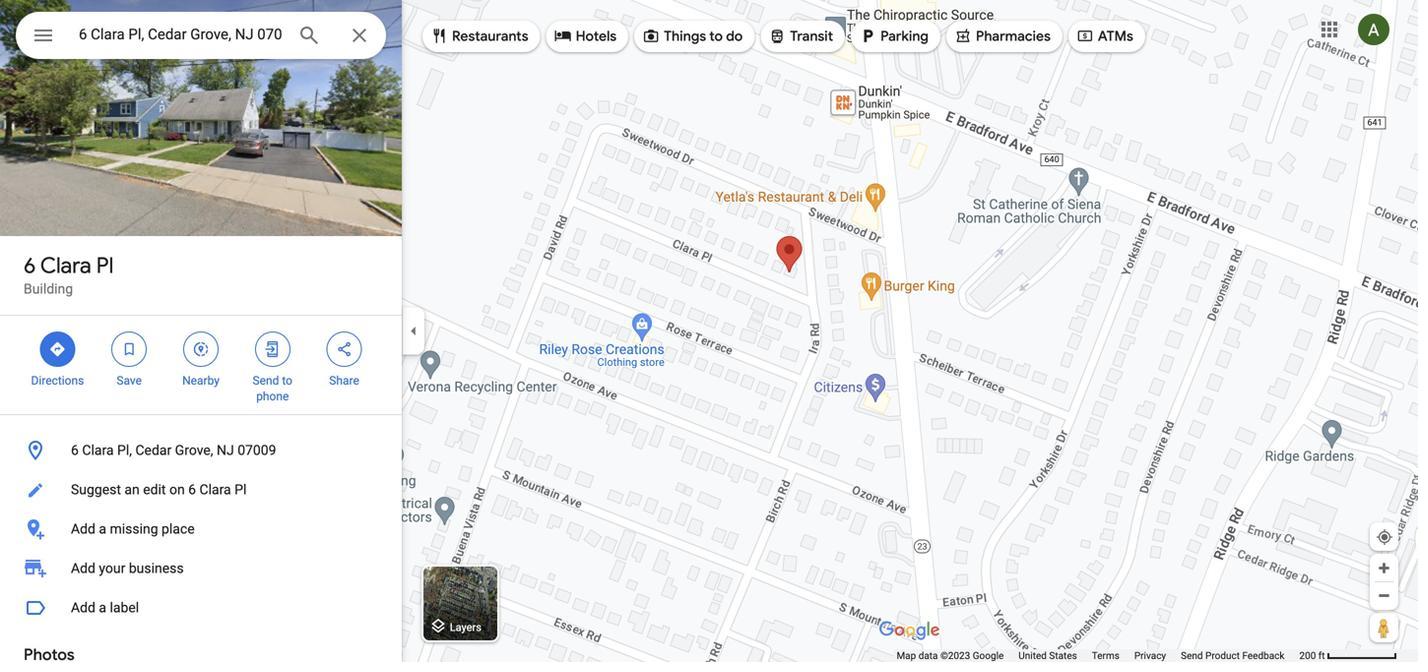 Task type: describe. For each thing, give the bounding box(es) containing it.
grove,
[[175, 443, 213, 459]]

zoom out image
[[1377, 589, 1391, 604]]

layers
[[450, 622, 481, 634]]

pl inside 6 clara pl building
[[96, 252, 113, 280]]

save
[[117, 374, 142, 388]]

google
[[973, 650, 1004, 662]]


[[768, 25, 786, 47]]

united states button
[[1019, 650, 1077, 663]]

privacy button
[[1134, 650, 1166, 663]]

 pharmacies
[[954, 25, 1051, 47]]

edit
[[143, 482, 166, 498]]

phone
[[256, 390, 289, 404]]

united
[[1019, 650, 1047, 662]]

 search field
[[16, 12, 386, 63]]


[[954, 25, 972, 47]]

parking
[[880, 28, 929, 45]]

terms button
[[1092, 650, 1120, 663]]

to inside send to phone
[[282, 374, 293, 388]]

 parking
[[859, 25, 929, 47]]


[[554, 25, 572, 47]]


[[192, 339, 210, 360]]

nearby
[[182, 374, 220, 388]]

show street view coverage image
[[1370, 614, 1398, 643]]

missing
[[110, 521, 158, 538]]

ft
[[1318, 650, 1325, 662]]

 restaurants
[[430, 25, 528, 47]]

 transit
[[768, 25, 833, 47]]

building
[[24, 281, 73, 297]]

united states
[[1019, 650, 1077, 662]]

do
[[726, 28, 743, 45]]

suggest an edit on 6 clara pl button
[[0, 471, 402, 510]]

none field inside 6 clara pl, cedar grove, nj 07009 field
[[79, 23, 282, 46]]


[[430, 25, 448, 47]]

transit
[[790, 28, 833, 45]]


[[859, 25, 877, 47]]

map
[[897, 650, 916, 662]]

 hotels
[[554, 25, 617, 47]]

data
[[918, 650, 938, 662]]

clara for pl
[[40, 252, 91, 280]]

add your business
[[71, 561, 184, 577]]

2 horizontal spatial 6
[[188, 482, 196, 498]]

suggest an edit on 6 clara pl
[[71, 482, 247, 498]]

200 ft button
[[1299, 650, 1397, 662]]

6 clara pl, cedar grove, nj 07009
[[71, 443, 276, 459]]

200
[[1299, 650, 1316, 662]]

pharmacies
[[976, 28, 1051, 45]]

pl,
[[117, 443, 132, 459]]

add a label button
[[0, 589, 402, 628]]


[[120, 339, 138, 360]]

6 clara pl building
[[24, 252, 113, 297]]

add a label
[[71, 600, 139, 616]]

 atms
[[1076, 25, 1133, 47]]

6 for pl,
[[71, 443, 79, 459]]



Task type: locate. For each thing, give the bounding box(es) containing it.
0 horizontal spatial send
[[253, 374, 279, 388]]

pl
[[96, 252, 113, 280], [235, 482, 247, 498]]

google account: angela cha  
(angela.cha@adept.ai) image
[[1358, 14, 1389, 45]]

0 horizontal spatial pl
[[96, 252, 113, 280]]

add
[[71, 521, 95, 538], [71, 561, 95, 577], [71, 600, 95, 616]]

share
[[329, 374, 359, 388]]


[[264, 339, 281, 360]]

an
[[124, 482, 140, 498]]

add for add a label
[[71, 600, 95, 616]]

place
[[162, 521, 195, 538]]

send
[[253, 374, 279, 388], [1181, 650, 1203, 662]]

send to phone
[[253, 374, 293, 404]]

map data ©2023 google
[[897, 650, 1004, 662]]

add down suggest
[[71, 521, 95, 538]]

things
[[664, 28, 706, 45]]

to up phone
[[282, 374, 293, 388]]

directions
[[31, 374, 84, 388]]

states
[[1049, 650, 1077, 662]]

terms
[[1092, 650, 1120, 662]]

send for send to phone
[[253, 374, 279, 388]]

6 inside 6 clara pl building
[[24, 252, 36, 280]]

add inside add a missing place button
[[71, 521, 95, 538]]

clara inside 6 clara pl building
[[40, 252, 91, 280]]

1 add from the top
[[71, 521, 95, 538]]

a left missing
[[99, 521, 106, 538]]

collapse side panel image
[[403, 321, 424, 342]]


[[49, 339, 66, 360]]

clara up building
[[40, 252, 91, 280]]

footer
[[897, 650, 1299, 663]]

1 vertical spatial add
[[71, 561, 95, 577]]

clara right "on"
[[199, 482, 231, 498]]

clara for pl,
[[82, 443, 114, 459]]

privacy
[[1134, 650, 1166, 662]]

6 clara pl, cedar grove, nj 07009 button
[[0, 431, 402, 471]]

 button
[[16, 12, 71, 63]]

add for add a missing place
[[71, 521, 95, 538]]

0 vertical spatial a
[[99, 521, 106, 538]]


[[1076, 25, 1094, 47]]

0 vertical spatial 6
[[24, 252, 36, 280]]


[[642, 25, 660, 47]]

a left label
[[99, 600, 106, 616]]

add a missing place
[[71, 521, 195, 538]]

200 ft
[[1299, 650, 1325, 662]]

send product feedback
[[1181, 650, 1285, 662]]

0 vertical spatial to
[[709, 28, 723, 45]]

6 for pl
[[24, 252, 36, 280]]

1 vertical spatial clara
[[82, 443, 114, 459]]

1 vertical spatial 6
[[71, 443, 79, 459]]

2 vertical spatial 6
[[188, 482, 196, 498]]

on
[[169, 482, 185, 498]]

0 vertical spatial pl
[[96, 252, 113, 280]]

atms
[[1098, 28, 1133, 45]]

07009
[[238, 443, 276, 459]]

6 clara pl main content
[[0, 0, 402, 663]]

business
[[129, 561, 184, 577]]

add your business link
[[0, 549, 402, 589]]

1 vertical spatial to
[[282, 374, 293, 388]]

1 vertical spatial pl
[[235, 482, 247, 498]]

nj
[[217, 443, 234, 459]]

1 a from the top
[[99, 521, 106, 538]]

a for missing
[[99, 521, 106, 538]]

2 vertical spatial add
[[71, 600, 95, 616]]


[[335, 339, 353, 360]]

footer containing map data ©2023 google
[[897, 650, 1299, 663]]

1 vertical spatial a
[[99, 600, 106, 616]]

add left your on the left bottom of the page
[[71, 561, 95, 577]]

a for label
[[99, 600, 106, 616]]

show your location image
[[1376, 529, 1393, 547]]

cedar
[[135, 443, 172, 459]]

actions for 6 clara pl region
[[0, 316, 402, 415]]

google maps element
[[0, 0, 1418, 663]]

None field
[[79, 23, 282, 46]]

0 horizontal spatial 6
[[24, 252, 36, 280]]

add for add your business
[[71, 561, 95, 577]]

clara left 'pl,'
[[82, 443, 114, 459]]

1 horizontal spatial to
[[709, 28, 723, 45]]


[[32, 21, 55, 50]]

a
[[99, 521, 106, 538], [99, 600, 106, 616]]

send inside send product feedback "button"
[[1181, 650, 1203, 662]]

send product feedback button
[[1181, 650, 1285, 663]]

©2023
[[940, 650, 970, 662]]

your
[[99, 561, 125, 577]]

product
[[1205, 650, 1240, 662]]

add a missing place button
[[0, 510, 402, 549]]

0 vertical spatial add
[[71, 521, 95, 538]]

hotels
[[576, 28, 617, 45]]

0 horizontal spatial to
[[282, 374, 293, 388]]

add inside add a label button
[[71, 600, 95, 616]]

1 horizontal spatial send
[[1181, 650, 1203, 662]]

footer inside google maps element
[[897, 650, 1299, 663]]

send inside send to phone
[[253, 374, 279, 388]]

2 vertical spatial clara
[[199, 482, 231, 498]]

to left do
[[709, 28, 723, 45]]

6 right "on"
[[188, 482, 196, 498]]

0 vertical spatial clara
[[40, 252, 91, 280]]

suggest
[[71, 482, 121, 498]]

6 Clara Pl, Cedar Grove, NJ 07009 field
[[16, 12, 386, 59]]

to inside  things to do
[[709, 28, 723, 45]]

1 horizontal spatial 6
[[71, 443, 79, 459]]

label
[[110, 600, 139, 616]]

6 up building
[[24, 252, 36, 280]]

pl inside suggest an edit on 6 clara pl button
[[235, 482, 247, 498]]

2 a from the top
[[99, 600, 106, 616]]

 things to do
[[642, 25, 743, 47]]

restaurants
[[452, 28, 528, 45]]

1 horizontal spatial pl
[[235, 482, 247, 498]]

to
[[709, 28, 723, 45], [282, 374, 293, 388]]

6 up suggest
[[71, 443, 79, 459]]

1 vertical spatial send
[[1181, 650, 1203, 662]]

0 vertical spatial send
[[253, 374, 279, 388]]

feedback
[[1242, 650, 1285, 662]]

2 add from the top
[[71, 561, 95, 577]]

6
[[24, 252, 36, 280], [71, 443, 79, 459], [188, 482, 196, 498]]

send left product
[[1181, 650, 1203, 662]]

send for send product feedback
[[1181, 650, 1203, 662]]

clara
[[40, 252, 91, 280], [82, 443, 114, 459], [199, 482, 231, 498]]

3 add from the top
[[71, 600, 95, 616]]

send up phone
[[253, 374, 279, 388]]

add left label
[[71, 600, 95, 616]]

zoom in image
[[1377, 561, 1391, 576]]



Task type: vqa. For each thing, say whether or not it's contained in the screenshot.
the Parking
yes



